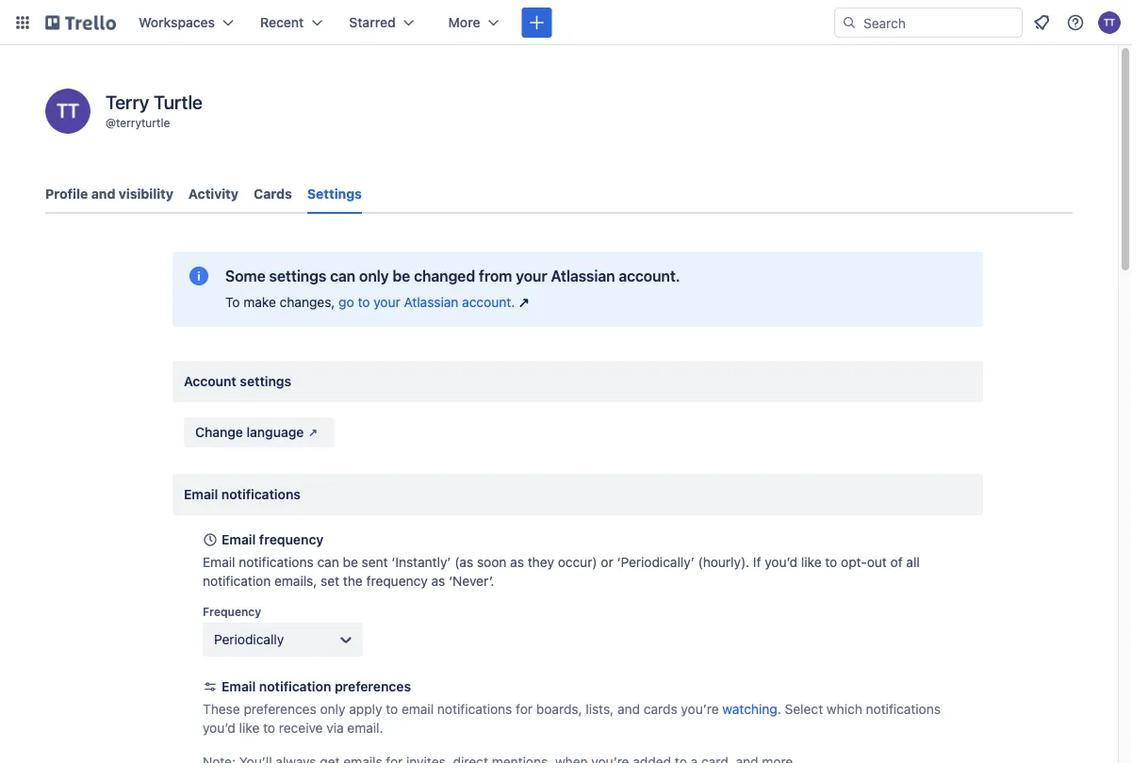 Task type: describe. For each thing, give the bounding box(es) containing it.
1 horizontal spatial be
[[393, 267, 410, 285]]

recent button
[[249, 8, 334, 38]]

create board or workspace image
[[527, 13, 546, 32]]

terry turtle (terryturtle) image inside primary element
[[1098, 11, 1121, 34]]

.
[[778, 702, 781, 717]]

of
[[891, 555, 903, 570]]

email.
[[347, 721, 383, 736]]

settings for some
[[269, 267, 326, 285]]

email notifications
[[184, 487, 301, 503]]

open information menu image
[[1066, 13, 1085, 32]]

1 horizontal spatial preferences
[[335, 679, 411, 695]]

email for email notifications can be sent 'instantly' (as soon as they occur) or 'periodically' (hourly). if you'd like to opt-out of all notification emails, set the frequency as 'never'.
[[203, 555, 235, 570]]

apply
[[349, 702, 382, 717]]

turtle
[[154, 91, 203, 113]]

workspaces button
[[127, 8, 245, 38]]

search image
[[842, 15, 857, 30]]

some
[[225, 267, 266, 285]]

sm image
[[304, 423, 323, 442]]

out
[[867, 555, 887, 570]]

notifications inside the . select which notifications you'd like to receive via email.
[[866, 702, 941, 717]]

'instantly'
[[392, 555, 451, 570]]

0 horizontal spatial account.
[[462, 295, 515, 310]]

you're
[[681, 702, 719, 717]]

change language link
[[184, 418, 334, 448]]

more button
[[437, 8, 511, 38]]

0 horizontal spatial only
[[320, 702, 346, 717]]

which
[[827, 702, 862, 717]]

via
[[327, 721, 344, 736]]

change
[[195, 425, 243, 440]]

occur)
[[558, 555, 597, 570]]

to left email
[[386, 702, 398, 717]]

if
[[753, 555, 761, 570]]

watching link
[[723, 702, 778, 717]]

primary element
[[0, 0, 1132, 45]]

the
[[343, 574, 363, 589]]

cards link
[[254, 177, 292, 211]]

email for email frequency
[[222, 532, 256, 548]]

settings
[[307, 186, 362, 202]]

changed
[[414, 267, 475, 285]]

1 horizontal spatial account.
[[619, 267, 680, 285]]

soon
[[477, 555, 507, 570]]

notifications inside email notifications can be sent 'instantly' (as soon as they occur) or 'periodically' (hourly). if you'd like to opt-out of all notification emails, set the frequency as 'never'.
[[239, 555, 314, 570]]

1 vertical spatial terry turtle (terryturtle) image
[[45, 89, 91, 134]]

for
[[516, 702, 533, 717]]

select
[[785, 702, 823, 717]]

receive
[[279, 721, 323, 736]]

terry turtle @ terryturtle
[[106, 91, 203, 129]]

email for email notification preferences
[[222, 679, 256, 695]]

to inside the . select which notifications you'd like to receive via email.
[[263, 721, 275, 736]]

settings link
[[307, 177, 362, 214]]

notification inside email notifications can be sent 'instantly' (as soon as they occur) or 'periodically' (hourly). if you'd like to opt-out of all notification emails, set the frequency as 'never'.
[[203, 574, 271, 589]]

go to your atlassian account. link
[[339, 293, 534, 312]]

1 horizontal spatial atlassian
[[551, 267, 615, 285]]

'never'.
[[449, 574, 494, 589]]

all
[[906, 555, 920, 570]]

visibility
[[119, 186, 173, 202]]

emails,
[[274, 574, 317, 589]]

notifications up email frequency
[[221, 487, 301, 503]]

go
[[339, 295, 354, 310]]

settings for account
[[240, 374, 292, 389]]

email
[[402, 702, 434, 717]]

watching
[[723, 702, 778, 717]]

1 vertical spatial preferences
[[244, 702, 316, 717]]

email for email notifications
[[184, 487, 218, 503]]

opt-
[[841, 555, 867, 570]]

to make changes,
[[225, 295, 339, 310]]

you'd inside the . select which notifications you'd like to receive via email.
[[203, 721, 236, 736]]

@
[[106, 116, 116, 129]]



Task type: locate. For each thing, give the bounding box(es) containing it.
1 horizontal spatial you'd
[[765, 555, 798, 570]]

0 horizontal spatial and
[[91, 186, 115, 202]]

these
[[203, 702, 240, 717]]

0 horizontal spatial like
[[239, 721, 260, 736]]

0 horizontal spatial your
[[374, 295, 400, 310]]

your right go in the top of the page
[[374, 295, 400, 310]]

profile
[[45, 186, 88, 202]]

0 vertical spatial you'd
[[765, 555, 798, 570]]

atlassian
[[551, 267, 615, 285], [404, 295, 459, 310]]

notifications
[[221, 487, 301, 503], [239, 555, 314, 570], [437, 702, 512, 717], [866, 702, 941, 717]]

1 vertical spatial settings
[[240, 374, 292, 389]]

0 horizontal spatial terry turtle (terryturtle) image
[[45, 89, 91, 134]]

like inside the . select which notifications you'd like to receive via email.
[[239, 721, 260, 736]]

(as
[[455, 555, 473, 570]]

and
[[91, 186, 115, 202], [617, 702, 640, 717]]

0 vertical spatial settings
[[269, 267, 326, 285]]

0 horizontal spatial be
[[343, 555, 358, 570]]

as left they
[[510, 555, 524, 570]]

1 vertical spatial you'd
[[203, 721, 236, 736]]

be
[[393, 267, 410, 285], [343, 555, 358, 570]]

1 vertical spatial only
[[320, 702, 346, 717]]

1 horizontal spatial as
[[510, 555, 524, 570]]

0 vertical spatial atlassian
[[551, 267, 615, 285]]

email notifications can be sent 'instantly' (as soon as they occur) or 'periodically' (hourly). if you'd like to opt-out of all notification emails, set the frequency as 'never'.
[[203, 555, 920, 589]]

be inside email notifications can be sent 'instantly' (as soon as they occur) or 'periodically' (hourly). if you'd like to opt-out of all notification emails, set the frequency as 'never'.
[[343, 555, 358, 570]]

1 vertical spatial like
[[239, 721, 260, 736]]

email up the these
[[222, 679, 256, 695]]

account settings
[[184, 374, 292, 389]]

(hourly).
[[698, 555, 750, 570]]

Search field
[[857, 8, 1022, 37]]

activity
[[189, 186, 239, 202]]

0 horizontal spatial frequency
[[259, 532, 324, 548]]

starred button
[[338, 8, 426, 38]]

0 vertical spatial like
[[801, 555, 822, 570]]

1 horizontal spatial terry turtle (terryturtle) image
[[1098, 11, 1121, 34]]

be up the
[[343, 555, 358, 570]]

only up the via
[[320, 702, 346, 717]]

to inside email notifications can be sent 'instantly' (as soon as they occur) or 'periodically' (hourly). if you'd like to opt-out of all notification emails, set the frequency as 'never'.
[[825, 555, 838, 570]]

1 vertical spatial account.
[[462, 295, 515, 310]]

email up frequency
[[203, 555, 235, 570]]

0 vertical spatial preferences
[[335, 679, 411, 695]]

profile and visibility
[[45, 186, 173, 202]]

0 vertical spatial account.
[[619, 267, 680, 285]]

settings up change language link
[[240, 374, 292, 389]]

to
[[225, 295, 240, 310]]

your
[[516, 267, 547, 285], [374, 295, 400, 310]]

terryturtle
[[116, 116, 170, 129]]

to right go in the top of the page
[[358, 295, 370, 310]]

lists,
[[586, 702, 614, 717]]

0 vertical spatial as
[[510, 555, 524, 570]]

preferences
[[335, 679, 411, 695], [244, 702, 316, 717]]

0 notifications image
[[1030, 11, 1053, 34]]

1 vertical spatial atlassian
[[404, 295, 459, 310]]

0 vertical spatial notification
[[203, 574, 271, 589]]

0 horizontal spatial atlassian
[[404, 295, 459, 310]]

sent
[[362, 555, 388, 570]]

0 vertical spatial only
[[359, 267, 389, 285]]

0 vertical spatial be
[[393, 267, 410, 285]]

1 vertical spatial as
[[431, 574, 445, 589]]

1 horizontal spatial your
[[516, 267, 547, 285]]

settings
[[269, 267, 326, 285], [240, 374, 292, 389]]

email frequency
[[222, 532, 324, 548]]

to left the opt-
[[825, 555, 838, 570]]

1 horizontal spatial and
[[617, 702, 640, 717]]

be up go to your atlassian account. at the left of page
[[393, 267, 410, 285]]

email notification preferences
[[222, 679, 411, 695]]

you'd
[[765, 555, 798, 570], [203, 721, 236, 736]]

terry turtle (terryturtle) image
[[1098, 11, 1121, 34], [45, 89, 91, 134]]

these preferences only apply to email notifications for boards, lists, and cards you're watching
[[203, 702, 778, 717]]

notifications left for
[[437, 702, 512, 717]]

frequency up emails,
[[259, 532, 324, 548]]

0 horizontal spatial you'd
[[203, 721, 236, 736]]

as down 'instantly'
[[431, 574, 445, 589]]

1 horizontal spatial frequency
[[366, 574, 428, 589]]

can for notifications
[[317, 555, 339, 570]]

terry turtle (terryturtle) image right open information menu 'image'
[[1098, 11, 1121, 34]]

back to home image
[[45, 8, 116, 38]]

email
[[184, 487, 218, 503], [222, 532, 256, 548], [203, 555, 235, 570], [222, 679, 256, 695]]

preferences up apply
[[335, 679, 411, 695]]

email inside email notifications can be sent 'instantly' (as soon as they occur) or 'periodically' (hourly). if you'd like to opt-out of all notification emails, set the frequency as 'never'.
[[203, 555, 235, 570]]

terry turtle (terryturtle) image left @
[[45, 89, 91, 134]]

1 vertical spatial be
[[343, 555, 358, 570]]

atlassian right from on the top
[[551, 267, 615, 285]]

you'd down the these
[[203, 721, 236, 736]]

go to your atlassian account.
[[339, 295, 515, 310]]

0 horizontal spatial preferences
[[244, 702, 316, 717]]

. select which notifications you'd like to receive via email.
[[203, 702, 941, 736]]

1 vertical spatial frequency
[[366, 574, 428, 589]]

make
[[243, 295, 276, 310]]

0 vertical spatial can
[[330, 267, 356, 285]]

you'd right if
[[765, 555, 798, 570]]

like left the opt-
[[801, 555, 822, 570]]

only up go to your atlassian account. at the left of page
[[359, 267, 389, 285]]

frequency inside email notifications can be sent 'instantly' (as soon as they occur) or 'periodically' (hourly). if you'd like to opt-out of all notification emails, set the frequency as 'never'.
[[366, 574, 428, 589]]

1 horizontal spatial like
[[801, 555, 822, 570]]

set
[[321, 574, 340, 589]]

1 horizontal spatial only
[[359, 267, 389, 285]]

to
[[358, 295, 370, 310], [825, 555, 838, 570], [386, 702, 398, 717], [263, 721, 275, 736]]

notification
[[203, 574, 271, 589], [259, 679, 331, 695]]

and right profile
[[91, 186, 115, 202]]

cards
[[644, 702, 678, 717]]

boards,
[[536, 702, 582, 717]]

you'd inside email notifications can be sent 'instantly' (as soon as they occur) or 'periodically' (hourly). if you'd like to opt-out of all notification emails, set the frequency as 'never'.
[[765, 555, 798, 570]]

0 vertical spatial and
[[91, 186, 115, 202]]

notification up receive
[[259, 679, 331, 695]]

can
[[330, 267, 356, 285], [317, 555, 339, 570]]

notifications down email frequency
[[239, 555, 314, 570]]

account
[[184, 374, 236, 389]]

or
[[601, 555, 613, 570]]

and right lists,
[[617, 702, 640, 717]]

account.
[[619, 267, 680, 285], [462, 295, 515, 310]]

settings up changes,
[[269, 267, 326, 285]]

your right from on the top
[[516, 267, 547, 285]]

terry
[[106, 91, 149, 113]]

as
[[510, 555, 524, 570], [431, 574, 445, 589]]

like inside email notifications can be sent 'instantly' (as soon as they occur) or 'periodically' (hourly). if you'd like to opt-out of all notification emails, set the frequency as 'never'.
[[801, 555, 822, 570]]

frequency
[[259, 532, 324, 548], [366, 574, 428, 589]]

preferences up receive
[[244, 702, 316, 717]]

like
[[801, 555, 822, 570], [239, 721, 260, 736]]

only
[[359, 267, 389, 285], [320, 702, 346, 717]]

0 vertical spatial your
[[516, 267, 547, 285]]

0 vertical spatial frequency
[[259, 532, 324, 548]]

like down the these
[[239, 721, 260, 736]]

can up go in the top of the page
[[330, 267, 356, 285]]

can up set
[[317, 555, 339, 570]]

from
[[479, 267, 512, 285]]

0 vertical spatial terry turtle (terryturtle) image
[[1098, 11, 1121, 34]]

workspaces
[[139, 15, 215, 30]]

notification up frequency
[[203, 574, 271, 589]]

language
[[247, 425, 304, 440]]

can for settings
[[330, 267, 356, 285]]

periodically
[[214, 632, 284, 648]]

activity link
[[189, 177, 239, 211]]

change language
[[195, 425, 304, 440]]

atlassian down changed
[[404, 295, 459, 310]]

1 vertical spatial and
[[617, 702, 640, 717]]

your inside go to your atlassian account. link
[[374, 295, 400, 310]]

1 vertical spatial your
[[374, 295, 400, 310]]

changes,
[[280, 295, 335, 310]]

to left receive
[[263, 721, 275, 736]]

0 horizontal spatial as
[[431, 574, 445, 589]]

1 vertical spatial can
[[317, 555, 339, 570]]

cards
[[254, 186, 292, 202]]

frequency down sent
[[366, 574, 428, 589]]

email down change
[[184, 487, 218, 503]]

can inside email notifications can be sent 'instantly' (as soon as they occur) or 'periodically' (hourly). if you'd like to opt-out of all notification emails, set the frequency as 'never'.
[[317, 555, 339, 570]]

they
[[528, 555, 554, 570]]

frequency
[[203, 605, 261, 618]]

more
[[448, 15, 480, 30]]

email down email notifications
[[222, 532, 256, 548]]

notifications right which
[[866, 702, 941, 717]]

recent
[[260, 15, 304, 30]]

'periodically'
[[617, 555, 695, 570]]

profile and visibility link
[[45, 177, 173, 211]]

starred
[[349, 15, 396, 30]]

some settings can only be changed from your atlassian account.
[[225, 267, 680, 285]]

1 vertical spatial notification
[[259, 679, 331, 695]]



Task type: vqa. For each thing, say whether or not it's contained in the screenshot.
Generic Name (namegeneric382024) image to the right
no



